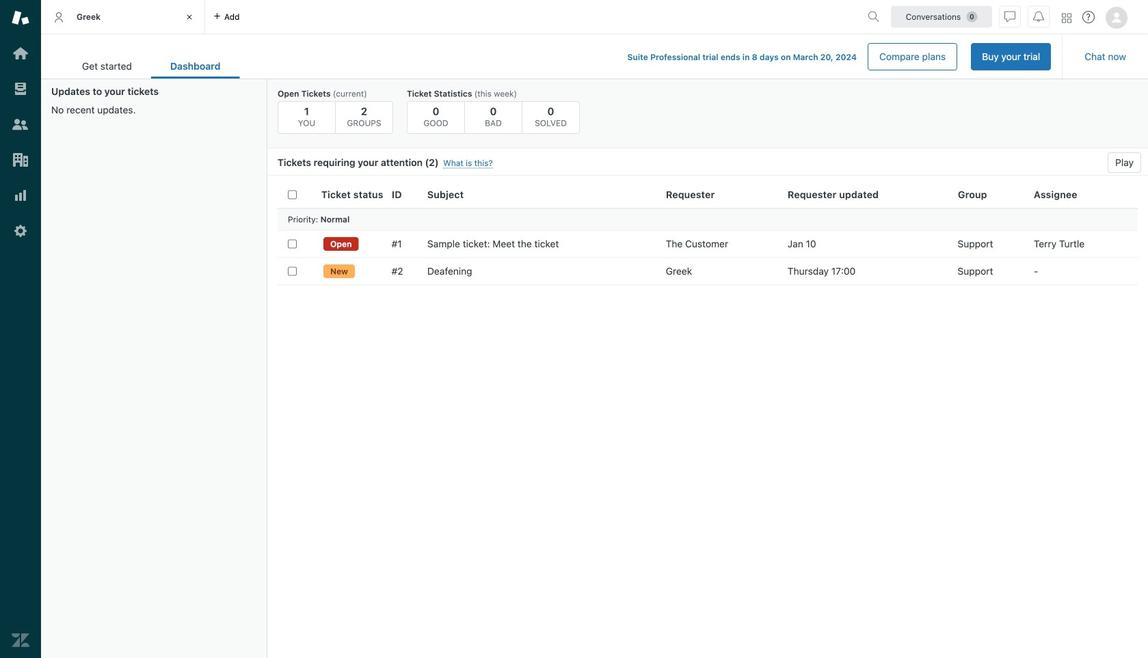 Task type: describe. For each thing, give the bounding box(es) containing it.
reporting image
[[12, 187, 29, 204]]

views image
[[12, 80, 29, 98]]

button displays agent's chat status as invisible. image
[[1004, 11, 1015, 22]]

Select All Tickets checkbox
[[288, 190, 297, 199]]

notifications image
[[1033, 11, 1044, 22]]

get help image
[[1082, 11, 1095, 23]]

zendesk support image
[[12, 9, 29, 27]]

main element
[[0, 0, 41, 658]]

1 vertical spatial tab
[[63, 53, 151, 79]]

zendesk image
[[12, 632, 29, 650]]



Task type: vqa. For each thing, say whether or not it's contained in the screenshot.
first Avatar
no



Task type: locate. For each thing, give the bounding box(es) containing it.
grid
[[267, 181, 1148, 658]]

zendesk products image
[[1062, 13, 1071, 23]]

March 20, 2024 text field
[[793, 52, 857, 62]]

None checkbox
[[288, 240, 297, 249]]

tab
[[41, 0, 205, 34], [63, 53, 151, 79]]

organizations image
[[12, 151, 29, 169]]

None checkbox
[[288, 267, 297, 276]]

close image
[[183, 10, 196, 24]]

0 vertical spatial tab
[[41, 0, 205, 34]]

customers image
[[12, 116, 29, 133]]

get started image
[[12, 44, 29, 62]]

tabs tab list
[[41, 0, 862, 34]]

tab list
[[63, 53, 240, 79]]

admin image
[[12, 222, 29, 240]]



